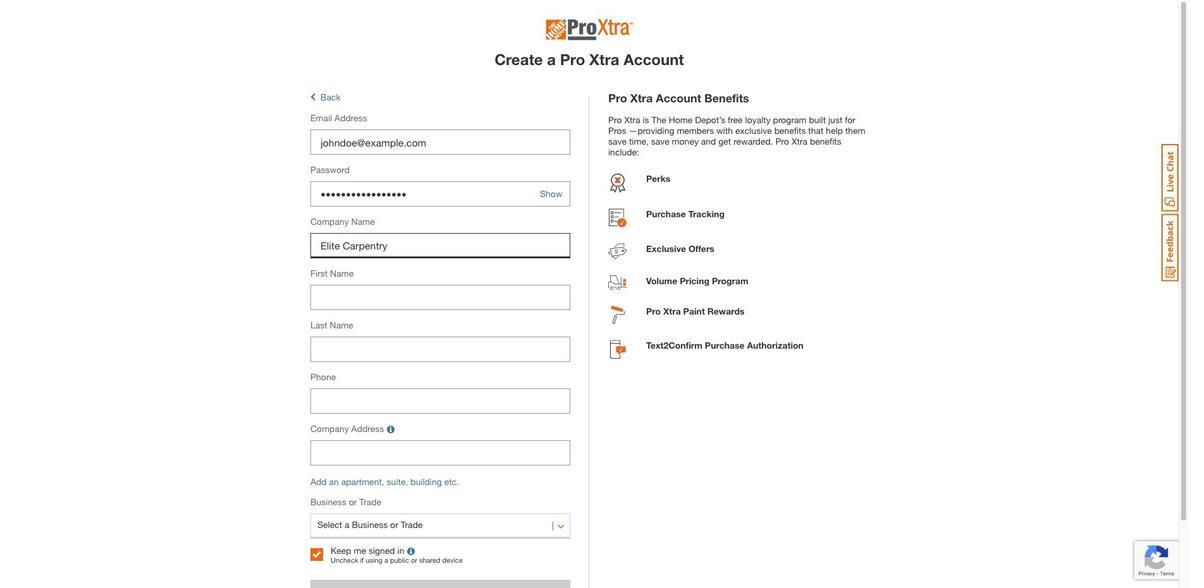Task type: locate. For each thing, give the bounding box(es) containing it.
feedback link image
[[1162, 214, 1179, 282]]

tracking image
[[609, 209, 627, 231]]

None text field
[[311, 441, 570, 466]]

exclusive offers image
[[608, 244, 627, 263]]

None text field
[[311, 234, 570, 259], [311, 285, 570, 311], [311, 337, 570, 363], [311, 389, 570, 415], [311, 234, 570, 259], [311, 285, 570, 311], [311, 337, 570, 363], [311, 389, 570, 415]]

None password field
[[311, 182, 570, 207]]

None email field
[[311, 130, 570, 155]]



Task type: describe. For each thing, give the bounding box(es) containing it.
back arrow image
[[311, 92, 316, 103]]

paint rewards image
[[611, 306, 625, 328]]

perks image
[[608, 173, 627, 196]]

live chat image
[[1162, 144, 1179, 212]]

thd logo image
[[546, 19, 633, 44]]

volume image
[[608, 276, 627, 294]]

text2confirm image
[[610, 340, 626, 363]]



Task type: vqa. For each thing, say whether or not it's contained in the screenshot.
Q: WILL JUST THE MOTION ACTIVATE IT
no



